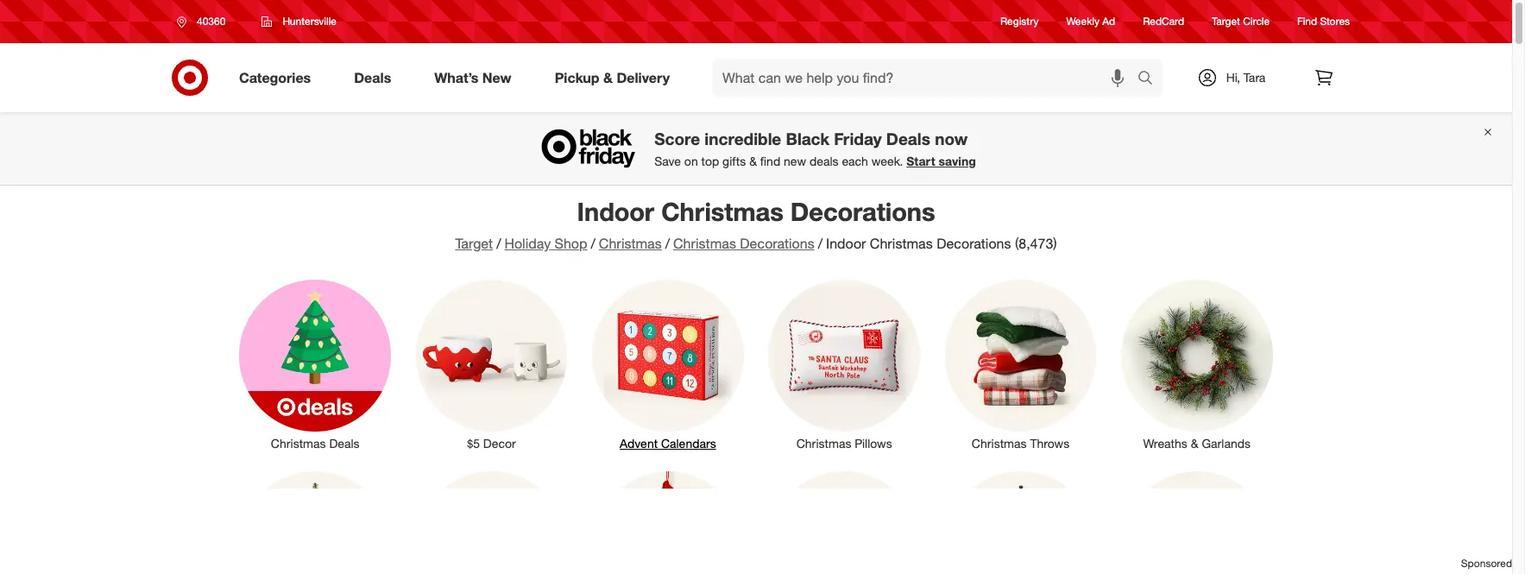 Task type: describe. For each thing, give the bounding box(es) containing it.
decorations down each
[[790, 196, 935, 227]]

search
[[1130, 70, 1171, 88]]

1 / from the left
[[496, 235, 501, 252]]

gifts
[[723, 154, 746, 168]]

$5 decor link
[[403, 276, 580, 452]]

wreaths & garlands link
[[1109, 276, 1285, 452]]

on
[[684, 154, 698, 168]]

holiday shop link
[[504, 235, 587, 252]]

save
[[654, 154, 681, 168]]

circle
[[1243, 15, 1270, 28]]

find stores link
[[1297, 14, 1350, 29]]

target circle
[[1212, 15, 1270, 28]]

new
[[784, 154, 806, 168]]

each
[[842, 154, 868, 168]]

registry
[[1000, 15, 1039, 28]]

2 / from the left
[[591, 235, 595, 252]]

deals
[[810, 154, 839, 168]]

what's new link
[[420, 59, 533, 97]]

decorations down 'find'
[[740, 235, 815, 252]]

christmas throws link
[[933, 276, 1109, 452]]

holiday
[[504, 235, 551, 252]]

friday
[[834, 129, 882, 149]]

hi, tara
[[1226, 70, 1266, 85]]

target link
[[455, 235, 493, 252]]

find stores
[[1297, 15, 1350, 28]]

throws
[[1030, 436, 1070, 451]]

& garlands
[[1191, 436, 1251, 451]]

top
[[701, 154, 719, 168]]

sponsored
[[1461, 557, 1512, 570]]

4 / from the left
[[818, 235, 823, 252]]

deals link
[[339, 59, 413, 97]]

ad
[[1103, 15, 1115, 28]]

target inside indoor christmas decorations target / holiday shop / christmas / christmas decorations / indoor christmas decorations (8,473)
[[455, 235, 493, 252]]

1 vertical spatial indoor
[[826, 235, 866, 252]]

indoor christmas decorations target / holiday shop / christmas / christmas decorations / indoor christmas decorations (8,473)
[[455, 196, 1057, 252]]

shop
[[555, 235, 587, 252]]

christmas throws
[[972, 436, 1070, 451]]

huntersville button
[[251, 6, 348, 37]]

advent calendars
[[620, 436, 716, 451]]

score incredible black friday deals now save on top gifts & find new deals each week. start saving
[[654, 129, 976, 168]]

$5
[[467, 436, 480, 451]]

wreaths
[[1143, 436, 1188, 451]]

score
[[654, 129, 700, 149]]

saving
[[939, 154, 976, 168]]

0 vertical spatial indoor
[[577, 196, 654, 227]]



Task type: locate. For each thing, give the bounding box(es) containing it.
40360 button
[[166, 6, 244, 37]]

registry link
[[1000, 14, 1039, 29]]

$5 decor
[[467, 436, 516, 451]]

calendars
[[661, 436, 716, 451]]

2 vertical spatial deals
[[329, 436, 360, 451]]

/ right target link
[[496, 235, 501, 252]]

pickup & delivery
[[555, 69, 670, 86]]

indoor
[[577, 196, 654, 227], [826, 235, 866, 252]]

black
[[786, 129, 830, 149]]

1 horizontal spatial indoor
[[826, 235, 866, 252]]

decor
[[483, 436, 516, 451]]

0 vertical spatial &
[[603, 69, 613, 86]]

indoor down each
[[826, 235, 866, 252]]

pickup & delivery link
[[540, 59, 691, 97]]

deals inside score incredible black friday deals now save on top gifts & find new deals each week. start saving
[[886, 129, 930, 149]]

target inside 'link'
[[1212, 15, 1240, 28]]

christmas link
[[599, 235, 662, 252]]

advent calendars link
[[580, 276, 756, 452]]

delivery
[[617, 69, 670, 86]]

weekly ad link
[[1066, 14, 1115, 29]]

redcard link
[[1143, 14, 1184, 29]]

now
[[935, 129, 968, 149]]

What can we help you find? suggestions appear below search field
[[712, 59, 1142, 97]]

tara
[[1244, 70, 1266, 85]]

/
[[496, 235, 501, 252], [591, 235, 595, 252], [665, 235, 670, 252], [818, 235, 823, 252]]

categories
[[239, 69, 311, 86]]

huntersville
[[283, 15, 337, 28]]

deals
[[354, 69, 391, 86], [886, 129, 930, 149], [329, 436, 360, 451]]

start
[[907, 154, 935, 168]]

& inside score incredible black friday deals now save on top gifts & find new deals each week. start saving
[[749, 154, 757, 168]]

indoor up christmas link on the top of page
[[577, 196, 654, 227]]

1 vertical spatial deals
[[886, 129, 930, 149]]

stores
[[1320, 15, 1350, 28]]

40360
[[197, 15, 226, 28]]

decorations
[[790, 196, 935, 227], [740, 235, 815, 252], [937, 235, 1011, 252]]

1 horizontal spatial target
[[1212, 15, 1240, 28]]

christmas decorations link
[[673, 235, 815, 252]]

christmas pillows link
[[756, 276, 933, 452]]

0 vertical spatial deals
[[354, 69, 391, 86]]

what's new
[[434, 69, 512, 86]]

find
[[760, 154, 780, 168]]

search button
[[1130, 59, 1171, 100]]

& right the pickup at the left top of the page
[[603, 69, 613, 86]]

incredible
[[705, 129, 781, 149]]

0 horizontal spatial &
[[603, 69, 613, 86]]

1 vertical spatial target
[[455, 235, 493, 252]]

week.
[[872, 154, 903, 168]]

target left circle
[[1212, 15, 1240, 28]]

pillows
[[855, 436, 892, 451]]

1 vertical spatial &
[[749, 154, 757, 168]]

0 horizontal spatial indoor
[[577, 196, 654, 227]]

wreaths & garlands
[[1143, 436, 1251, 451]]

hi,
[[1226, 70, 1240, 85]]

/ right shop
[[591, 235, 595, 252]]

target left holiday
[[455, 235, 493, 252]]

0 horizontal spatial target
[[455, 235, 493, 252]]

christmas deals link
[[227, 276, 403, 452]]

new
[[482, 69, 512, 86]]

redcard
[[1143, 15, 1184, 28]]

advent
[[620, 436, 658, 451]]

(8,473)
[[1015, 235, 1057, 252]]

&
[[603, 69, 613, 86], [749, 154, 757, 168]]

decorations left (8,473)
[[937, 235, 1011, 252]]

christmas pillows
[[796, 436, 892, 451]]

1 horizontal spatial &
[[749, 154, 757, 168]]

weekly
[[1066, 15, 1100, 28]]

& left 'find'
[[749, 154, 757, 168]]

/ right christmas link on the top of page
[[665, 235, 670, 252]]

what's
[[434, 69, 479, 86]]

0 vertical spatial target
[[1212, 15, 1240, 28]]

target circle link
[[1212, 14, 1270, 29]]

christmas deals
[[271, 436, 360, 451]]

pickup
[[555, 69, 600, 86]]

christmas
[[661, 196, 784, 227], [599, 235, 662, 252], [673, 235, 736, 252], [870, 235, 933, 252], [271, 436, 326, 451], [796, 436, 851, 451], [972, 436, 1027, 451]]

weekly ad
[[1066, 15, 1115, 28]]

/ right the christmas decorations link
[[818, 235, 823, 252]]

target
[[1212, 15, 1240, 28], [455, 235, 493, 252]]

3 / from the left
[[665, 235, 670, 252]]

categories link
[[224, 59, 333, 97]]

find
[[1297, 15, 1317, 28]]



Task type: vqa. For each thing, say whether or not it's contained in the screenshot.
Save at the top left
yes



